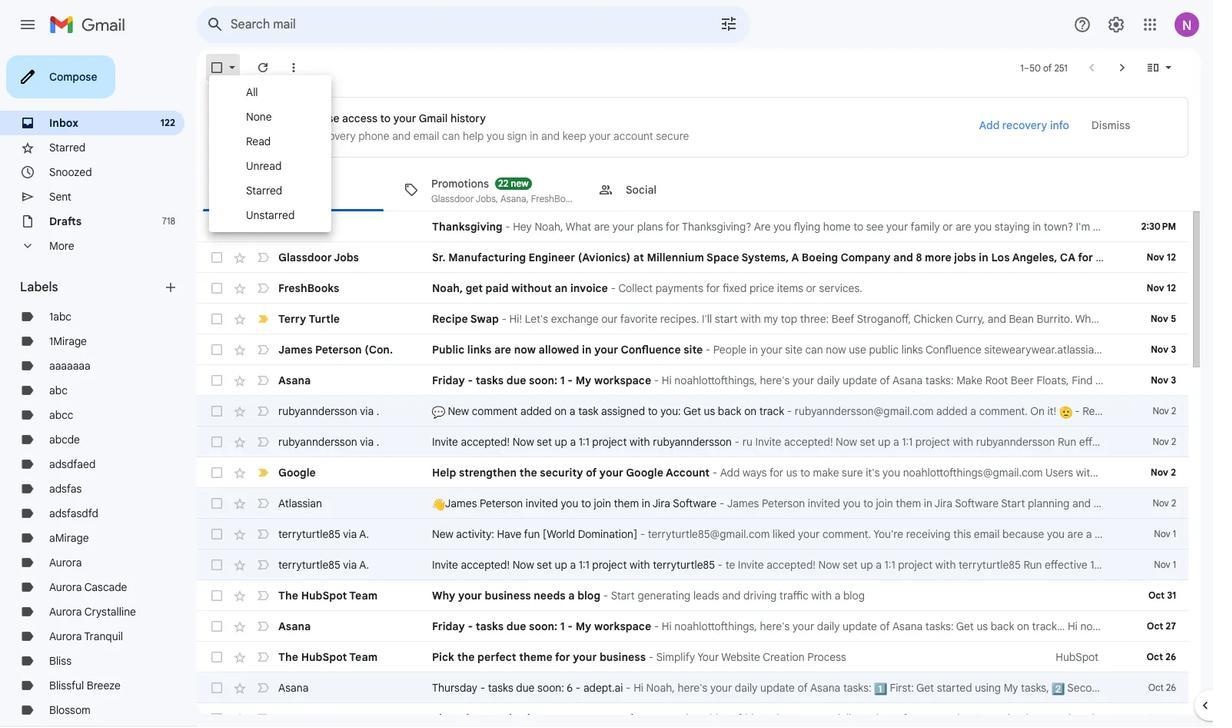 Task type: locate. For each thing, give the bounding box(es) containing it.
22
[[498, 177, 509, 189]]

workspace down adept.ai
[[612, 712, 669, 726]]

1 vertical spatial project
[[593, 558, 627, 572]]

2 accepted! from the top
[[461, 558, 510, 572]]

56 ͏ from the left
[[1015, 282, 1017, 295]]

rubyanndersson up atlassian
[[278, 435, 358, 449]]

2 nov 12 from the top
[[1147, 282, 1177, 294]]

39 ͏ from the left
[[968, 282, 971, 295]]

row containing james peterson (con.
[[197, 335, 1189, 365]]

1mirage
[[49, 335, 87, 348]]

2 down verify
[[1172, 498, 1177, 509]]

6 ͏ from the left
[[877, 282, 880, 295]]

more image
[[286, 60, 302, 75]]

accepted! for invite accepted! now set up a 1:1 project with terryturtle85 -
[[461, 558, 510, 572]]

1 this from the left
[[954, 528, 972, 542]]

to inside you could lose access to your gmail history adding a recovery phone and email can help you sign in and keep your account secure
[[380, 112, 391, 125]]

find right floats,
[[1073, 374, 1093, 388]]

main content
[[197, 49, 1214, 728]]

for right theme
[[555, 651, 571, 665]]

abcc
[[49, 408, 73, 422]]

a. for new
[[359, 528, 369, 542]]

12 ͏ from the left
[[893, 282, 896, 295]]

have
[[497, 528, 522, 542]]

1 3 from the top
[[1172, 344, 1177, 355]]

nov 2 right directly
[[1153, 405, 1177, 417]]

1 nov 1 from the top
[[1155, 528, 1177, 540]]

and right "phone" at the top left
[[392, 129, 411, 143]]

google up 'jira'
[[626, 466, 664, 480]]

62 ͏ from the left
[[1031, 282, 1034, 295]]

0 vertical spatial a.
[[359, 528, 369, 542]]

nov 2 for atlassian
[[1153, 498, 1177, 509]]

8
[[917, 251, 923, 265]]

sr. manufacturing engineer (avionics) at millennium space systems, a boeing company and 8 more jobs in los angeles, ca for you. apply now. link
[[432, 250, 1181, 265]]

0 vertical spatial terryturtle85 via a.
[[278, 528, 369, 542]]

glassdoor down promotions
[[432, 193, 474, 204]]

links
[[468, 343, 492, 357]]

65 ͏ from the left
[[1039, 282, 1042, 295]]

0 horizontal spatial recovery
[[313, 129, 356, 143]]

1 project from the top
[[593, 435, 627, 449]]

set up the security
[[537, 435, 552, 449]]

soon: down "needs"
[[529, 620, 558, 634]]

with left my
[[741, 312, 762, 326]]

2 friday from the top
[[432, 620, 465, 634]]

1 horizontal spatial peterson
[[480, 497, 523, 511]]

peterson for invited
[[480, 497, 523, 511]]

primary tab
[[197, 168, 390, 212]]

amirage
[[49, 532, 89, 545]]

aurora up bliss
[[49, 630, 82, 644]]

start
[[611, 589, 635, 603]]

2 project from the top
[[593, 558, 627, 572]]

.
[[377, 405, 380, 418], [377, 435, 380, 449]]

0 vertical spatial 1:1
[[579, 435, 590, 449]]

1 up from the top
[[555, 435, 568, 449]]

2 team from the top
[[350, 651, 378, 665]]

nov 2 right "extra"
[[1151, 467, 1177, 478]]

the hubspot team
[[278, 589, 378, 603], [278, 651, 378, 665]]

9 row from the top
[[197, 458, 1214, 488]]

row
[[197, 212, 1214, 242], [197, 242, 1189, 273], [197, 273, 1189, 304], [197, 304, 1189, 335], [197, 335, 1189, 365], [197, 365, 1214, 396], [197, 396, 1214, 427], [197, 427, 1189, 458], [197, 458, 1214, 488], [197, 488, 1189, 519], [197, 519, 1214, 550], [197, 550, 1189, 581], [197, 581, 1189, 612], [197, 612, 1189, 642], [197, 642, 1189, 673], [197, 673, 1214, 704], [197, 704, 1189, 728]]

tasks for thursday - tasks due soon: 6 - adept.ai
[[488, 682, 514, 695]]

0 horizontal spatial business
[[485, 589, 531, 603]]

9 ͏ from the left
[[885, 282, 888, 295]]

read down none
[[246, 135, 271, 148]]

1:1 down "task"
[[579, 435, 590, 449]]

1 horizontal spatial google
[[626, 466, 664, 480]]

1 accepted! from the top
[[461, 435, 510, 449]]

tasks for friday - tasks due soon: 1 - my workspace -
[[476, 620, 504, 634]]

business
[[485, 589, 531, 603], [600, 651, 646, 665]]

aurora down amirage link
[[49, 556, 82, 570]]

0 vertical spatial accepted!
[[461, 435, 510, 449]]

hubspot for why your business needs a blog - start generating leads and driving traffic with a blog ‌ ‌ ‌ ‌ ‌ ‌ ‌ ‌ ‌ ‌ ‌ ‌ ‌ ‌ ‌ ‌ ‌ ‌ ‌ ‌ ‌ ‌ ‌ ‌ ‌ ‌ ‌ ‌ ‌ ‌ ‌ ‌ ‌ ‌ ‌ ‌ ‌ ‌ ‌ ‌ ‌ ‌ ‌ ‌ ‌ ‌ ‌ ‌ ‌ ‌ ‌ ‌ ‌ ‌ ‌ ‌ ‌ ‌ ‌ ‌ ‌ ‌ ‌ ‌ ‌ ‌ ‌ ‌ ‌ ‌ ‌ ‌ ‌
[[301, 589, 347, 603]]

1 down allowed
[[561, 374, 565, 388]]

8 row from the top
[[197, 427, 1189, 458]]

1:1 for rubyanndersson
[[579, 435, 590, 449]]

needs
[[534, 589, 566, 603]]

peterson up have
[[480, 497, 523, 511]]

0 vertical spatial oct 26
[[1147, 652, 1177, 663]]

the hubspot team for pick the perfect theme for your business
[[278, 651, 378, 665]]

set for rubyanndersson
[[537, 435, 552, 449]]

1 the hubspot team from the top
[[278, 589, 378, 603]]

more
[[925, 251, 952, 265]]

thursday for thursday - tasks due soon: 6 - adept.ai
[[432, 682, 478, 695]]

0 vertical spatial up
[[555, 435, 568, 449]]

0 vertical spatial invite
[[432, 435, 458, 449]]

oct 26 left the that's
[[1149, 682, 1177, 694]]

support image
[[1074, 15, 1092, 34]]

1:1 for terryturtle85
[[579, 558, 590, 572]]

1 horizontal spatial tasks:
[[926, 374, 954, 388]]

41 ͏ from the left
[[973, 282, 976, 295]]

add inside button
[[980, 118, 1000, 132]]

three:
[[801, 312, 829, 326]]

what down "freshbooks,"
[[566, 220, 592, 234]]

set for terryturtle85
[[537, 558, 552, 572]]

1 vertical spatial read
[[304, 220, 330, 234]]

1 horizontal spatial starred
[[246, 184, 283, 198]]

tab list containing promotions
[[197, 168, 1202, 212]]

new comment added on a task assigned to you: get us back on track
[[445, 405, 785, 418]]

aurora for aurora link
[[49, 556, 82, 570]]

1 the from the top
[[278, 589, 299, 603]]

1 horizontal spatial daily
[[818, 374, 840, 388]]

top
[[781, 312, 798, 326]]

accepted! for invite accepted! now set up a 1:1 project with rubyanndersson -
[[461, 435, 510, 449]]

peterson
[[315, 343, 362, 357], [480, 497, 523, 511]]

1 terryturtle85 via a. from the top
[[278, 528, 369, 542]]

second:
[[1068, 682, 1108, 695]]

fun
[[524, 528, 540, 542]]

email left because
[[974, 528, 1000, 542]]

that's
[[1186, 682, 1214, 695]]

1 vertical spatial 1:1
[[579, 558, 590, 572]]

2 the hubspot team from the top
[[278, 651, 378, 665]]

aurora up aurora tranquil
[[49, 605, 82, 619]]

noah,
[[535, 220, 564, 234], [432, 282, 463, 295], [647, 682, 675, 695]]

invite accepted! now set up a 1:1 project with rubyanndersson -
[[432, 435, 743, 449]]

glassdoor for glassdoor jobs
[[278, 251, 332, 265]]

22 ͏ from the left
[[921, 282, 924, 295]]

manufacturing
[[449, 251, 526, 265]]

͏
[[863, 282, 866, 295], [866, 282, 869, 295], [869, 282, 871, 295], [871, 282, 874, 295], [874, 282, 877, 295], [877, 282, 880, 295], [880, 282, 882, 295], [882, 282, 885, 295], [885, 282, 888, 295], [888, 282, 891, 295], [891, 282, 893, 295], [893, 282, 896, 295], [896, 282, 899, 295], [899, 282, 902, 295], [902, 282, 904, 295], [904, 282, 907, 295], [907, 282, 910, 295], [910, 282, 913, 295], [913, 282, 915, 295], [915, 282, 918, 295], [918, 282, 921, 295], [921, 282, 924, 295], [924, 282, 926, 295], [926, 282, 929, 295], [929, 282, 932, 295], [932, 282, 935, 295], [935, 282, 937, 295], [937, 282, 940, 295], [940, 282, 943, 295], [943, 282, 946, 295], [946, 282, 948, 295], [948, 282, 951, 295], [951, 282, 954, 295], [954, 282, 957, 295], [957, 282, 960, 295], [960, 282, 962, 295], [962, 282, 965, 295], [965, 282, 968, 295], [968, 282, 971, 295], [971, 282, 973, 295], [973, 282, 976, 295], [976, 282, 979, 295], [979, 282, 982, 295], [982, 282, 984, 295], [984, 282, 987, 295], [987, 282, 990, 295], [990, 282, 993, 295], [993, 282, 995, 295], [995, 282, 998, 295], [998, 282, 1001, 295], [1001, 282, 1004, 295], [1004, 282, 1006, 295], [1006, 282, 1009, 295], [1009, 282, 1012, 295], [1012, 282, 1015, 295], [1015, 282, 1017, 295], [1017, 282, 1020, 295], [1020, 282, 1023, 295], [1023, 282, 1026, 295], [1026, 282, 1028, 295], [1028, 282, 1031, 295], [1031, 282, 1034, 295], [1034, 282, 1037, 295], [1037, 282, 1039, 295], [1039, 282, 1042, 295], [1042, 282, 1045, 295], [1045, 282, 1048, 295], [1048, 282, 1051, 295], [1050, 282, 1053, 295], [1053, 282, 1056, 295], [1056, 282, 1059, 295], [1059, 282, 1062, 295], [1062, 282, 1064, 295], [1064, 282, 1067, 295], [1067, 282, 1070, 295]]

comment
[[472, 405, 518, 418]]

44 ͏ from the left
[[982, 282, 984, 295]]

0 vertical spatial 12
[[1168, 252, 1177, 263]]

1 horizontal spatial add
[[980, 118, 1000, 132]]

0 vertical spatial tasks:
[[926, 374, 954, 388]]

due down the now
[[507, 374, 527, 388]]

you inside you could lose access to your gmail history adding a recovery phone and email can help you sign in and keep your account secure
[[487, 129, 505, 143]]

1 horizontal spatial added
[[937, 405, 968, 418]]

nov 12 down now.
[[1147, 282, 1177, 294]]

project for rubyanndersson
[[593, 435, 627, 449]]

0 horizontal spatial peterson
[[315, 343, 362, 357]]

1 nov 3 from the top
[[1151, 344, 1177, 355]]

0 vertical spatial add
[[980, 118, 1000, 132]]

1 aurora from the top
[[49, 556, 82, 570]]

64 ͏ from the left
[[1037, 282, 1039, 295]]

on right collaborator at right
[[1157, 528, 1170, 542]]

0 vertical spatial project
[[593, 435, 627, 449]]

1 vertical spatial invite
[[432, 558, 458, 572]]

aurora down aurora link
[[49, 581, 82, 595]]

soon: for friday - tasks due soon: 1 - my workspace - hi noahlottofthings, here's your daily update of asana tasks: make root beer floats, find investors… hi noahlottoft
[[529, 374, 558, 388]]

23 ͏ from the left
[[924, 282, 926, 295]]

collaborator
[[1095, 528, 1155, 542]]

1 horizontal spatial blog
[[844, 589, 865, 603]]

nov 2 for rubyanndersson via .
[[1153, 436, 1177, 448]]

tasks
[[476, 374, 504, 388], [476, 620, 504, 634], [488, 682, 514, 695], [493, 712, 521, 726]]

creation
[[763, 651, 805, 665]]

added for comment
[[521, 405, 552, 418]]

a inside you could lose access to your gmail history adding a recovery phone and email can help you sign in and keep your account secure
[[304, 129, 310, 143]]

1 vertical spatial email
[[974, 528, 1000, 542]]

0 vertical spatial the hubspot team
[[278, 589, 378, 603]]

12 for freshbooks
[[1168, 282, 1177, 294]]

2 added from the left
[[937, 405, 968, 418]]

0 horizontal spatial ways
[[743, 466, 767, 480]]

recovery inside you could lose access to your gmail history adding a recovery phone and email can help you sign in and keep your account secure
[[313, 129, 356, 143]]

for
[[666, 220, 680, 234], [1079, 251, 1094, 265], [706, 282, 720, 295], [770, 466, 784, 480], [555, 651, 571, 665]]

aurora for aurora cascade
[[49, 581, 82, 595]]

oct 26
[[1147, 652, 1177, 663], [1149, 682, 1177, 694], [1147, 713, 1177, 725]]

to up "phone" at the top left
[[380, 112, 391, 125]]

search mail image
[[202, 11, 229, 38]]

74 ͏ from the left
[[1064, 282, 1067, 295]]

in inside 'link'
[[979, 251, 989, 265]]

0 horizontal spatial glassdoor
[[278, 251, 332, 265]]

0 vertical spatial peterson
[[315, 343, 362, 357]]

you:
[[661, 405, 681, 418]]

47 ͏ from the left
[[990, 282, 993, 295]]

recovery
[[1003, 118, 1048, 132], [313, 129, 356, 143]]

space
[[707, 251, 740, 265]]

0 vertical spatial rubyanndersson via .
[[278, 405, 380, 418]]

due for friday - tasks due soon: 1 - my workspace - hi noahlottofthings, here's your daily update of asana tasks: make root beer floats, find investors… hi noahlottoft
[[507, 374, 527, 388]]

crystalline
[[84, 605, 136, 619]]

nov left 5
[[1151, 313, 1169, 325]]

hubspot for pick the perfect theme for your business - simplify your website creation process ‌ ‌ ‌ ‌ ‌ ‌ ‌ ‌ ‌ ‌ ‌ ‌ ‌ ‌ ‌ ‌ ‌ ‌ ‌ ‌ ‌ ‌ ‌ ‌ ‌ ‌ ‌ ‌ ‌ ‌ ‌ ‌ ‌ ‌ ‌ ‌ ‌ ‌ ‌ ‌ ‌ ‌ ‌ ‌ ‌ ‌ ‌ ‌ ‌ ‌ ‌ ‌ ‌ ‌ ‌ ‌ ‌ ‌ ‌ ‌ ‌ ‌ ‌ ‌ ‌ ‌ ‌ ‌ ‌ ‌ ‌ ‌ ‌ ‌ ‌ hubspot
[[301, 651, 347, 665]]

nov down the - reply directly to comment.
[[1153, 436, 1170, 448]]

now for invite accepted! now set up a 1:1 project with rubyanndersson
[[513, 435, 534, 449]]

website
[[722, 651, 761, 665]]

james peterson invited you to join them in jira software
[[445, 497, 717, 511]]

due up perfect
[[507, 620, 527, 634]]

0 vertical spatial .
[[377, 405, 380, 418]]

5 row from the top
[[197, 335, 1189, 365]]

history
[[451, 112, 486, 125]]

718
[[162, 215, 175, 227]]

1 vertical spatial get
[[917, 682, 935, 695]]

49 ͏ from the left
[[995, 282, 998, 295]]

comment. down noahlottoft
[[1165, 405, 1214, 418]]

a.
[[359, 528, 369, 542], [359, 558, 369, 572]]

hi up you:
[[662, 374, 672, 388]]

0 vertical spatial us
[[704, 405, 716, 418]]

1 vertical spatial the hubspot team
[[278, 651, 378, 665]]

tasks: left 1️⃣ icon
[[844, 682, 872, 695]]

1 vertical spatial nov 1
[[1155, 559, 1177, 571]]

can
[[442, 129, 460, 143]]

oct 26 for hi noah, here's your daily update of asana tasks:
[[1149, 682, 1177, 694]]

now down comment
[[513, 435, 534, 449]]

1 1:1 from the top
[[579, 435, 590, 449]]

0 vertical spatial set
[[537, 435, 552, 449]]

oct 26 for simplify your website creation process ‌ ‌ ‌ ‌ ‌ ‌ ‌ ‌ ‌ ‌ ‌ ‌ ‌ ‌ ‌ ‌ ‌ ‌ ‌ ‌ ‌ ‌ ‌ ‌ ‌ ‌ ‌ ‌ ‌ ‌ ‌ ‌ ‌ ‌ ‌ ‌ ‌ ‌ ‌ ‌ ‌ ‌ ‌ ‌ ‌ ‌ ‌ ‌ ‌ ‌ ‌ ‌ ‌ ‌ ‌ ‌ ‌ ‌ ‌ ‌ ‌ ‌ ‌ ‌ ‌ ‌ ‌ ‌ ‌ ‌ ‌ ‌ ‌ ‌ ‌ hubspot
[[1147, 652, 1177, 663]]

0 horizontal spatial daily
[[735, 682, 758, 695]]

0 vertical spatial thursday
[[432, 682, 478, 695]]

2 the from the top
[[278, 651, 299, 665]]

main menu image
[[18, 15, 37, 34]]

1 vertical spatial or
[[807, 282, 817, 295]]

4 aurora from the top
[[49, 630, 82, 644]]

in left 'jira'
[[642, 497, 651, 511]]

terryturtle85 via a.
[[278, 528, 369, 542], [278, 558, 369, 572]]

james up activity:
[[445, 497, 477, 511]]

1 nov 12 from the top
[[1147, 252, 1177, 263]]

up for rubyanndersson
[[555, 435, 568, 449]]

‌
[[868, 589, 868, 603], [871, 589, 871, 603], [874, 589, 874, 603], [876, 589, 876, 603], [879, 589, 879, 603], [882, 589, 882, 603], [885, 589, 885, 603], [887, 589, 887, 603], [890, 589, 890, 603], [893, 589, 893, 603], [896, 589, 896, 603], [898, 589, 898, 603], [901, 589, 901, 603], [904, 589, 904, 603], [907, 589, 907, 603], [909, 589, 910, 603], [912, 589, 912, 603], [915, 589, 915, 603], [918, 589, 918, 603], [921, 589, 921, 603], [923, 589, 923, 603], [926, 589, 926, 603], [929, 589, 929, 603], [932, 589, 932, 603], [934, 589, 934, 603], [937, 589, 937, 603], [940, 589, 940, 603], [943, 589, 943, 603], [945, 589, 945, 603], [948, 589, 948, 603], [951, 589, 951, 603], [954, 589, 954, 603], [956, 589, 956, 603], [959, 589, 959, 603], [962, 589, 962, 603], [965, 589, 965, 603], [967, 589, 967, 603], [970, 589, 970, 603], [973, 589, 973, 603], [976, 589, 976, 603], [978, 589, 978, 603], [981, 589, 981, 603], [984, 589, 984, 603], [987, 589, 987, 603], [989, 589, 989, 603], [992, 589, 992, 603], [995, 589, 995, 603], [998, 589, 998, 603], [1000, 589, 1000, 603], [1003, 589, 1003, 603], [1006, 589, 1006, 603], [1009, 589, 1009, 603], [1011, 589, 1012, 603], [1014, 589, 1014, 603], [1017, 589, 1017, 603], [1020, 589, 1020, 603], [1023, 589, 1023, 603], [1025, 589, 1025, 603], [1028, 589, 1028, 603], [1031, 589, 1031, 603], [1034, 589, 1034, 603], [1036, 589, 1036, 603], [1039, 589, 1039, 603], [1042, 589, 1042, 603], [1045, 589, 1045, 603], [1047, 589, 1047, 603], [1050, 589, 1050, 603], [1053, 589, 1053, 603], [1056, 589, 1056, 603], [1058, 589, 1058, 603], [1061, 589, 1061, 603], [1064, 589, 1064, 603], [1067, 589, 1067, 603], [850, 651, 850, 665], [852, 651, 852, 665], [855, 651, 855, 665], [858, 651, 858, 665], [861, 651, 861, 665], [863, 651, 863, 665], [866, 651, 866, 665], [869, 651, 869, 665], [872, 651, 872, 665], [874, 651, 874, 665], [877, 651, 877, 665], [880, 651, 880, 665], [883, 651, 883, 665], [885, 651, 885, 665], [888, 651, 888, 665], [891, 651, 891, 665], [894, 651, 894, 665], [897, 651, 897, 665], [899, 651, 899, 665], [902, 651, 902, 665], [905, 651, 905, 665], [908, 651, 908, 665], [910, 651, 910, 665], [913, 651, 913, 665], [916, 651, 916, 665], [919, 651, 919, 665], [921, 651, 921, 665], [924, 651, 924, 665], [927, 651, 927, 665], [930, 651, 930, 665], [932, 651, 932, 665], [935, 651, 935, 665], [938, 651, 938, 665], [941, 651, 941, 665], [943, 651, 943, 665], [946, 651, 946, 665], [949, 651, 949, 665], [952, 651, 952, 665], [954, 651, 954, 665], [957, 651, 957, 665], [960, 651, 960, 665], [963, 651, 963, 665], [965, 651, 965, 665], [968, 651, 968, 665], [971, 651, 971, 665], [974, 651, 974, 665], [976, 651, 976, 665], [979, 651, 979, 665], [982, 651, 982, 665], [985, 651, 985, 665], [987, 651, 988, 665], [990, 651, 990, 665], [993, 651, 993, 665], [996, 651, 996, 665], [999, 651, 999, 665], [1001, 651, 1001, 665], [1004, 651, 1004, 665], [1007, 651, 1007, 665], [1010, 651, 1010, 665], [1012, 651, 1012, 665], [1015, 651, 1015, 665], [1018, 651, 1018, 665], [1021, 651, 1021, 665], [1023, 651, 1023, 665], [1026, 651, 1026, 665], [1029, 651, 1029, 665], [1032, 651, 1032, 665], [1034, 651, 1034, 665], [1037, 651, 1037, 665], [1040, 651, 1040, 665], [1043, 651, 1043, 665], [1045, 651, 1045, 665], [1048, 651, 1048, 665], [1051, 651, 1051, 665], [1054, 651, 1054, 665]]

None checkbox
[[209, 60, 225, 75], [209, 219, 225, 235], [209, 281, 225, 296], [209, 312, 225, 327], [209, 342, 225, 358], [209, 373, 225, 388], [209, 404, 225, 419], [209, 435, 225, 450], [209, 465, 225, 481], [209, 496, 225, 512], [209, 527, 225, 542], [209, 558, 225, 573], [209, 588, 225, 604], [209, 619, 225, 635], [209, 650, 225, 665], [209, 712, 225, 727], [209, 60, 225, 75], [209, 219, 225, 235], [209, 281, 225, 296], [209, 312, 225, 327], [209, 342, 225, 358], [209, 373, 225, 388], [209, 404, 225, 419], [209, 435, 225, 450], [209, 465, 225, 481], [209, 496, 225, 512], [209, 527, 225, 542], [209, 558, 225, 573], [209, 588, 225, 604], [209, 619, 225, 635], [209, 650, 225, 665], [209, 712, 225, 727]]

glassdoor for glassdoor jobs, asana, freshbooks, atlassian, glassdoor
[[432, 193, 474, 204]]

0 horizontal spatial email
[[414, 129, 440, 143]]

1 thursday from the top
[[432, 682, 478, 695]]

pick the perfect theme for your business - simplify your website creation process ‌ ‌ ‌ ‌ ‌ ‌ ‌ ‌ ‌ ‌ ‌ ‌ ‌ ‌ ‌ ‌ ‌ ‌ ‌ ‌ ‌ ‌ ‌ ‌ ‌ ‌ ‌ ‌ ‌ ‌ ‌ ‌ ‌ ‌ ‌ ‌ ‌ ‌ ‌ ‌ ‌ ‌ ‌ ‌ ‌ ‌ ‌ ‌ ‌ ‌ ‌ ‌ ‌ ‌ ‌ ‌ ‌ ‌ ‌ ‌ ‌ ‌ ‌ ‌ ‌ ‌ ‌ ‌ ‌ ‌ ‌ ‌ ‌ ‌ ‌ hubspot
[[432, 651, 1099, 665]]

and left keep
[[542, 129, 560, 143]]

stroganoff,
[[857, 312, 912, 326]]

up up the security
[[555, 435, 568, 449]]

1 vertical spatial 3
[[1172, 375, 1177, 386]]

labels navigation
[[0, 49, 197, 728]]

0 vertical spatial workspace
[[595, 374, 652, 388]]

1 horizontal spatial us
[[787, 466, 798, 480]]

blissful breeze
[[49, 679, 121, 693]]

1 vertical spatial rubyanndersson via .
[[278, 435, 380, 449]]

workspace down start at right
[[595, 620, 652, 634]]

due
[[507, 374, 527, 388], [507, 620, 527, 634], [516, 682, 535, 695], [524, 712, 543, 726]]

ways down "track"
[[743, 466, 767, 480]]

soon:
[[529, 374, 558, 388], [529, 620, 558, 634], [538, 682, 564, 695], [546, 712, 575, 726]]

a up the security
[[570, 435, 576, 449]]

1 vertical spatial find
[[1111, 682, 1132, 695]]

2 aurora from the top
[[49, 581, 82, 595]]

1 vertical spatial peterson
[[480, 497, 523, 511]]

1 vertical spatial .
[[377, 435, 380, 449]]

nov 1 left task.
[[1155, 528, 1177, 540]]

1 friday from the top
[[432, 374, 465, 388]]

liked
[[773, 528, 796, 542]]

2 vertical spatial noah,
[[647, 682, 675, 695]]

my down adept.ai
[[593, 712, 609, 726]]

1 vertical spatial friday
[[432, 620, 465, 634]]

get
[[684, 405, 702, 418], [917, 682, 935, 695]]

3 ͏ from the left
[[869, 282, 871, 295]]

- hi noah, here's your daily update of asana tasks:
[[623, 682, 875, 695]]

40 ͏ from the left
[[971, 282, 973, 295]]

now down fun
[[513, 558, 534, 572]]

are down 'atlassian,'
[[594, 220, 610, 234]]

my up "task"
[[576, 374, 592, 388]]

0 vertical spatial the
[[278, 589, 299, 603]]

0 vertical spatial 26
[[1166, 652, 1177, 663]]

amirage link
[[49, 532, 89, 545]]

you could lose access to your gmail history adding a recovery phone and email can help you sign in and keep your account secure
[[267, 112, 690, 143]]

aurora for aurora tranquil
[[49, 630, 82, 644]]

add left info
[[980, 118, 1000, 132]]

0 vertical spatial nov 1
[[1155, 528, 1177, 540]]

accepted! up strengthen
[[461, 435, 510, 449]]

now.
[[1155, 251, 1181, 265]]

home
[[824, 220, 851, 234]]

0 vertical spatial starred
[[49, 141, 86, 155]]

glassdoor up plans
[[627, 193, 670, 204]]

glassdoor inside row
[[278, 251, 332, 265]]

help
[[463, 129, 484, 143]]

0 horizontal spatial find
[[1073, 374, 1093, 388]]

with left "extra"
[[1077, 466, 1097, 480]]

2:30 pm
[[1142, 221, 1177, 232]]

0 vertical spatial update
[[843, 374, 878, 388]]

0 vertical spatial friday
[[432, 374, 465, 388]]

None checkbox
[[209, 250, 225, 265], [209, 681, 225, 696], [209, 250, 225, 265], [209, 681, 225, 696]]

2 horizontal spatial noah,
[[647, 682, 675, 695]]

added right comment
[[521, 405, 552, 418]]

2 up verify
[[1172, 436, 1177, 448]]

burrito.
[[1037, 312, 1074, 326]]

in
[[530, 129, 539, 143], [1033, 220, 1042, 234], [979, 251, 989, 265], [582, 343, 592, 357], [642, 497, 651, 511]]

on
[[555, 405, 567, 418], [745, 405, 757, 418], [1157, 528, 1170, 542]]

business left "needs"
[[485, 589, 531, 603]]

3 down 5
[[1172, 344, 1177, 355]]

2️⃣ image
[[1053, 683, 1066, 696]]

1 horizontal spatial ways
[[1128, 466, 1152, 480]]

oct left "27"
[[1148, 621, 1164, 632]]

2 1:1 from the top
[[579, 558, 590, 572]]

nov 12 for freshbooks
[[1147, 282, 1177, 294]]

you left staying
[[975, 220, 992, 234]]

1 vertical spatial now
[[513, 558, 534, 572]]

aurora tranquil
[[49, 630, 123, 644]]

2 invite from the top
[[432, 558, 458, 572]]

terryturtle85 for invite accepted! now set up a 1:1 project with terryturtle85 -
[[278, 558, 341, 572]]

0 vertical spatial nov 3
[[1151, 344, 1177, 355]]

team for why your business needs a blog
[[350, 589, 378, 603]]

older image
[[1115, 60, 1131, 75]]

blog down invite accepted! now set up a 1:1 project with terryturtle85 -
[[578, 589, 601, 603]]

1 vertical spatial terryturtle85 via a.
[[278, 558, 369, 572]]

more
[[49, 239, 74, 253]]

1 horizontal spatial read
[[304, 220, 330, 234]]

angeles,
[[1013, 251, 1058, 265]]

turtle
[[309, 312, 340, 326]]

3 row from the top
[[197, 273, 1189, 304]]

30 ͏ from the left
[[943, 282, 946, 295]]

1 horizontal spatial or
[[943, 220, 954, 234]]

10 row from the top
[[197, 488, 1189, 519]]

advanced search options image
[[714, 8, 745, 39]]

13 row from the top
[[197, 581, 1189, 612]]

for left make
[[770, 466, 784, 480]]

nov 3 for public links are now allowed in your confluence site -
[[1151, 344, 1177, 355]]

adding
[[267, 129, 302, 143]]

tasks up comment
[[476, 374, 504, 388]]

1 vertical spatial update
[[761, 682, 795, 695]]

1:1 down domination]
[[579, 558, 590, 572]]

13 ͏ from the left
[[896, 282, 899, 295]]

1 horizontal spatial glassdoor
[[432, 193, 474, 204]]

1 horizontal spatial get
[[917, 682, 935, 695]]

new
[[448, 405, 469, 418], [432, 528, 454, 542]]

james peterson (con.
[[278, 343, 393, 357]]

hubspot
[[301, 589, 347, 603], [301, 651, 347, 665], [1056, 651, 1099, 665]]

2 now from the top
[[513, 558, 534, 572]]

0 vertical spatial daily
[[818, 374, 840, 388]]

a left frien at the top
[[1187, 220, 1193, 234]]

you're
[[874, 528, 904, 542]]

1 vertical spatial 12
[[1168, 282, 1177, 294]]

1 added from the left
[[521, 405, 552, 418]]

see
[[867, 220, 884, 234]]

friday for friday - tasks due soon: 1 - my workspace - hi noahlottofthings, here's your daily update of asana tasks: make root beer floats, find investors… hi noahlottoft
[[432, 374, 465, 388]]

0 horizontal spatial here's
[[678, 682, 708, 695]]

a down could on the left
[[304, 129, 310, 143]]

nov 2 up verify
[[1153, 436, 1177, 448]]

0 vertical spatial email
[[414, 129, 440, 143]]

1 horizontal spatial this
[[1172, 528, 1190, 542]]

peterson for (con.
[[315, 343, 362, 357]]

0 vertical spatial james
[[278, 343, 313, 357]]

69 ͏ from the left
[[1050, 282, 1053, 295]]

oct
[[1149, 590, 1165, 602], [1148, 621, 1164, 632], [1147, 652, 1164, 663], [1149, 682, 1164, 694], [1147, 713, 1164, 725]]

0 vertical spatial nov 12
[[1147, 252, 1177, 263]]

security
[[540, 466, 584, 480]]

3 aurora from the top
[[49, 605, 82, 619]]

track
[[760, 405, 785, 418]]

26 left the that's
[[1167, 682, 1177, 694]]

2 row from the top
[[197, 242, 1189, 273]]

comment. for a
[[980, 405, 1028, 418]]

57 ͏ from the left
[[1017, 282, 1020, 295]]

2 for rubyanndersson via .
[[1172, 436, 1177, 448]]

1 horizontal spatial james
[[445, 497, 477, 511]]

row containing ican read
[[197, 212, 1214, 242]]

soon: left 6
[[538, 682, 564, 695]]

email down gmail
[[414, 129, 440, 143]]

0 horizontal spatial read
[[246, 135, 271, 148]]

0 horizontal spatial starred
[[49, 141, 86, 155]]

1 vertical spatial workspace
[[595, 620, 652, 634]]

0 vertical spatial business
[[485, 589, 531, 603]]

1 horizontal spatial recovery
[[1003, 118, 1048, 132]]

soon: for thursday - tasks due soon: 1 - my workspace -
[[546, 712, 575, 726]]

unread
[[246, 159, 282, 173]]

5 ͏ from the left
[[874, 282, 877, 295]]

1 ways from the left
[[743, 466, 767, 480]]

4 row from the top
[[197, 304, 1189, 335]]

invite for invite accepted! now set up a 1:1 project with rubyanndersson -
[[432, 435, 458, 449]]

new for new comment added on a task assigned to you: get us back on track
[[448, 405, 469, 418]]

noahlottoft
[[1164, 374, 1214, 388]]

1 vertical spatial nov 3
[[1151, 375, 1177, 386]]

the for pick the perfect theme for your business - simplify your website creation process ‌ ‌ ‌ ‌ ‌ ‌ ‌ ‌ ‌ ‌ ‌ ‌ ‌ ‌ ‌ ‌ ‌ ‌ ‌ ‌ ‌ ‌ ‌ ‌ ‌ ‌ ‌ ‌ ‌ ‌ ‌ ‌ ‌ ‌ ‌ ‌ ‌ ‌ ‌ ‌ ‌ ‌ ‌ ‌ ‌ ‌ ‌ ‌ ‌ ‌ ‌ ‌ ‌ ‌ ‌ ‌ ‌ ‌ ‌ ‌ ‌ ‌ ‌ ‌ ‌ ‌ ‌ ‌ ‌ ‌ ‌ ‌ ‌ ‌ ‌ hubspot
[[278, 651, 299, 665]]

nov up oct 31 in the bottom of the page
[[1155, 559, 1171, 571]]

atlassian
[[278, 497, 322, 511]]

up
[[555, 435, 568, 449], [555, 558, 568, 572]]

now
[[513, 435, 534, 449], [513, 558, 534, 572]]

exchange
[[551, 312, 599, 326]]

it!
[[1048, 405, 1057, 418]]

0 vertical spatial team
[[350, 589, 378, 603]]

1 vertical spatial thursday
[[432, 712, 482, 726]]

oct down "oct 27"
[[1147, 652, 1164, 663]]

recovery left info
[[1003, 118, 1048, 132]]

nov 1 up oct 31 in the bottom of the page
[[1155, 559, 1177, 571]]

1 set from the top
[[537, 435, 552, 449]]

snoozed
[[49, 165, 92, 179]]

update down creation
[[761, 682, 795, 695]]

2 set from the top
[[537, 558, 552, 572]]

workspace for friday - tasks due soon: 1 - my workspace - hi noahlottofthings, here's your daily update of asana tasks: make root beer floats, find investors… hi noahlottoft
[[595, 374, 652, 388]]

tasks down thursday - tasks due soon: 6 - adept.ai
[[493, 712, 521, 726]]

🫡 image
[[1060, 406, 1073, 419]]

recipe swap - hi! let's exchange our favorite recipes. i'll start with my top three: beef stroganoff, chicken curry, and bean burrito. what are yours? nov 5
[[432, 312, 1177, 326]]

Search mail text field
[[231, 17, 677, 32]]

1 row from the top
[[197, 212, 1214, 242]]

15 row from the top
[[197, 642, 1189, 673]]

atlassian,
[[585, 193, 625, 204]]

1 horizontal spatial comment.
[[980, 405, 1028, 418]]

hi right adept.ai
[[634, 682, 644, 695]]

oct for simplify your website creation process ‌ ‌ ‌ ‌ ‌ ‌ ‌ ‌ ‌ ‌ ‌ ‌ ‌ ‌ ‌ ‌ ‌ ‌ ‌ ‌ ‌ ‌ ‌ ‌ ‌ ‌ ‌ ‌ ‌ ‌ ‌ ‌ ‌ ‌ ‌ ‌ ‌ ‌ ‌ ‌ ‌ ‌ ‌ ‌ ‌ ‌ ‌ ‌ ‌ ‌ ‌ ‌ ‌ ‌ ‌ ‌ ‌ ‌ ‌ ‌ ‌ ‌ ‌ ‌ ‌ ‌ ‌ ‌ ‌ ‌ ‌ ‌ ‌ ‌ ‌ hubspot
[[1147, 652, 1164, 663]]

your right keep
[[589, 129, 611, 143]]

None search field
[[197, 6, 751, 43]]

leads
[[694, 589, 720, 603]]

accepted! down activity:
[[461, 558, 510, 572]]

gmail
[[419, 112, 448, 125]]

root
[[986, 374, 1009, 388]]

31 ͏ from the left
[[946, 282, 948, 295]]

aurora crystalline link
[[49, 605, 136, 619]]

1 26 from the top
[[1166, 652, 1177, 663]]

1 down "needs"
[[561, 620, 565, 634]]

you
[[267, 112, 285, 125]]

invite accepted! now set up a 1:1 project with terryturtle85 -
[[432, 558, 726, 572]]

jobs
[[334, 251, 359, 265]]

invite for invite accepted! now set up a 1:1 project with terryturtle85 -
[[432, 558, 458, 572]]

us left make
[[787, 466, 798, 480]]

tab list
[[197, 168, 1202, 212]]

gmail image
[[49, 9, 133, 40]]

team for pick the perfect theme for your business
[[350, 651, 378, 665]]

my
[[576, 374, 592, 388], [576, 620, 592, 634], [1004, 682, 1019, 695], [593, 712, 609, 726]]

nov 12 down hosting
[[1147, 252, 1177, 263]]

2 vertical spatial 26
[[1166, 713, 1177, 725]]

soon: down 6
[[546, 712, 575, 726]]

of right 50
[[1044, 62, 1053, 73]]



Task type: vqa. For each thing, say whether or not it's contained in the screenshot.


Task type: describe. For each thing, give the bounding box(es) containing it.
adsfas link
[[49, 482, 82, 496]]

2 this from the left
[[1172, 528, 1190, 542]]

36 ͏ from the left
[[960, 282, 962, 295]]

0 vertical spatial here's
[[760, 374, 790, 388]]

29 ͏ from the left
[[940, 282, 943, 295]]

aurora for aurora crystalline
[[49, 605, 82, 619]]

my for thursday - tasks due soon: 1 - my workspace -
[[593, 712, 609, 726]]

terryturtle85 via a. for invite accepted! now set up a 1:1 project with terryturtle85
[[278, 558, 369, 572]]

abcc link
[[49, 408, 73, 422]]

35 ͏ from the left
[[957, 282, 960, 295]]

back
[[718, 405, 742, 418]]

0 horizontal spatial us
[[704, 405, 716, 418]]

1abc
[[49, 310, 72, 324]]

email inside you could lose access to your gmail history adding a recovery phone and email can help you sign in and keep your account secure
[[414, 129, 440, 143]]

1 left 50
[[1021, 62, 1024, 73]]

activity:
[[456, 528, 495, 542]]

0 vertical spatial noah,
[[535, 220, 564, 234]]

adsdfaed
[[49, 458, 96, 472]]

2 blog from the left
[[844, 589, 865, 603]]

3 for public links are now allowed in your confluence site -
[[1172, 344, 1177, 355]]

phone
[[359, 129, 390, 143]]

1 horizontal spatial business
[[600, 651, 646, 665]]

1 left task.
[[1173, 528, 1177, 540]]

32 ͏ from the left
[[948, 282, 951, 295]]

inbox
[[49, 116, 78, 130]]

1 ͏ from the left
[[863, 282, 866, 295]]

ican read
[[278, 220, 330, 234]]

and inside 'link'
[[894, 251, 914, 265]]

2 vertical spatial oct 26
[[1147, 713, 1177, 725]]

your left gmail
[[394, 112, 416, 125]]

with right traffic
[[812, 589, 832, 603]]

nov right directly
[[1153, 405, 1170, 417]]

thanksgiving - hey noah, what are your plans for thanksgiving? are you flying home to see your family or are you staying in town? i'm thinking of hosting a frien
[[432, 220, 1214, 234]]

comment. for to
[[1165, 405, 1214, 418]]

1 horizontal spatial email
[[974, 528, 1000, 542]]

nov down 2:30 pm
[[1147, 252, 1165, 263]]

1 vertical spatial here's
[[678, 682, 708, 695]]

51 ͏ from the left
[[1001, 282, 1004, 295]]

71 ͏ from the left
[[1056, 282, 1059, 295]]

122
[[161, 117, 175, 128]]

nov down now.
[[1147, 282, 1165, 294]]

6 row from the top
[[197, 365, 1214, 396]]

in right allowed
[[582, 343, 592, 357]]

your down "recipe swap - hi! let's exchange our favorite recipes. i'll start with my top three: beef stroganoff, chicken curry, and bean burrito. what are yours? nov 5"
[[793, 374, 815, 388]]

town?
[[1044, 220, 1074, 234]]

1 vertical spatial us
[[787, 466, 798, 480]]

your up 6
[[573, 651, 597, 665]]

row containing freshbooks
[[197, 273, 1189, 304]]

oct down layout
[[1147, 713, 1164, 725]]

workspace for friday - tasks due soon: 1 - my workspace -
[[595, 620, 652, 634]]

tasks for friday - tasks due soon: 1 - my workspace - hi noahlottofthings, here's your daily update of asana tasks: make root beer floats, find investors… hi noahlottoft
[[476, 374, 504, 388]]

aaaaaaa link
[[49, 359, 91, 373]]

19 ͏ from the left
[[913, 282, 915, 295]]

17 ͏ from the left
[[907, 282, 910, 295]]

in inside you could lose access to your gmail history adding a recovery phone and email can help you sign in and keep your account secure
[[530, 129, 539, 143]]

1 vertical spatial add
[[721, 466, 740, 480]]

46 ͏ from the left
[[987, 282, 990, 295]]

nov 3 for friday - tasks due soon: 1 - my workspace - hi noahlottofthings, here's your daily update of asana tasks: make root beer floats, find investors… hi noahlottoft
[[1151, 375, 1177, 386]]

2 ways from the left
[[1128, 466, 1152, 480]]

jira
[[653, 497, 671, 511]]

you right because
[[1048, 528, 1065, 542]]

rubyanndersson up account
[[653, 435, 732, 449]]

software
[[673, 497, 717, 511]]

jobs,
[[476, 193, 499, 204]]

1 blog from the left
[[578, 589, 601, 603]]

1 down thursday - tasks due soon: 6 - adept.ai
[[578, 712, 582, 726]]

1 horizontal spatial hi
[[662, 374, 672, 388]]

15 ͏ from the left
[[902, 282, 904, 295]]

extra
[[1100, 466, 1125, 480]]

67 ͏ from the left
[[1045, 282, 1048, 295]]

1 horizontal spatial find
[[1111, 682, 1132, 695]]

my for friday - tasks due soon: 1 - my workspace - hi noahlottofthings, here's your daily update of asana tasks: make root beer floats, find investors… hi noahlottoft
[[576, 374, 592, 388]]

promotions, 22 new messages, tab
[[392, 168, 670, 212]]

ca
[[1061, 251, 1076, 265]]

to left verify
[[1155, 466, 1165, 480]]

2 ͏ from the left
[[866, 282, 869, 295]]

toggle split pane mode image
[[1146, 60, 1162, 75]]

adsfasdfd
[[49, 507, 98, 521]]

paid
[[486, 282, 509, 295]]

are left yours?
[[1104, 312, 1120, 326]]

james for james peterson invited you to join them in jira software
[[445, 497, 477, 511]]

for inside 'link'
[[1079, 251, 1094, 265]]

flying
[[794, 220, 821, 234]]

2 horizontal spatial on
[[1157, 528, 1170, 542]]

your right see
[[887, 220, 909, 234]]

main content containing all
[[197, 49, 1214, 728]]

it's
[[866, 466, 880, 480]]

2 . from the top
[[377, 435, 380, 449]]

to left make
[[801, 466, 811, 480]]

63 ͏ from the left
[[1034, 282, 1037, 295]]

14 row from the top
[[197, 612, 1189, 642]]

26 for simplify your website creation process ‌ ‌ ‌ ‌ ‌ ‌ ‌ ‌ ‌ ‌ ‌ ‌ ‌ ‌ ‌ ‌ ‌ ‌ ‌ ‌ ‌ ‌ ‌ ‌ ‌ ‌ ‌ ‌ ‌ ‌ ‌ ‌ ‌ ‌ ‌ ‌ ‌ ‌ ‌ ‌ ‌ ‌ ‌ ‌ ‌ ‌ ‌ ‌ ‌ ‌ ‌ ‌ ‌ ‌ ‌ ‌ ‌ ‌ ‌ ‌ ‌ ‌ ‌ ‌ ‌ ‌ ‌ ‌ ‌ ‌ ‌ ‌ ‌ ‌ ‌ hubspot
[[1166, 652, 1177, 663]]

0 horizontal spatial hi
[[634, 682, 644, 695]]

nov 12 for glassdoor jobs
[[1147, 252, 1177, 263]]

45 ͏ from the left
[[984, 282, 987, 295]]

a down make at right
[[971, 405, 977, 418]]

0 horizontal spatial noah,
[[432, 282, 463, 295]]

services.
[[820, 282, 863, 295]]

0 vertical spatial what
[[566, 220, 592, 234]]

nov inside "recipe swap - hi! let's exchange our favorite recipes. i'll start with my top three: beef stroganoff, chicken curry, and bean burrito. what are yours? nov 5"
[[1151, 313, 1169, 325]]

a down [world
[[570, 558, 576, 572]]

12 row from the top
[[197, 550, 1189, 581]]

1 google from the left
[[278, 466, 316, 480]]

to right directly
[[1152, 405, 1162, 418]]

33 ͏ from the left
[[951, 282, 954, 295]]

project for terryturtle85
[[593, 558, 627, 572]]

48 ͏ from the left
[[993, 282, 995, 295]]

58 ͏ from the left
[[1020, 282, 1023, 295]]

reply
[[1083, 405, 1110, 418]]

tab list inside main content
[[197, 168, 1202, 212]]

the left the security
[[520, 466, 537, 480]]

row containing terry turtle
[[197, 304, 1189, 335]]

👋 image
[[432, 498, 445, 511]]

37 ͏ from the left
[[962, 282, 965, 295]]

terryturtle85 via a. for new activity: have fun [world domination]
[[278, 528, 369, 542]]

refresh image
[[255, 60, 271, 75]]

nov 2 for google
[[1151, 467, 1177, 478]]

nov down yours?
[[1151, 344, 1169, 355]]

11 row from the top
[[197, 519, 1214, 550]]

now for invite accepted! now set up a 1:1 project with terryturtle85
[[513, 558, 534, 572]]

inbox tip region
[[209, 97, 1189, 158]]

your right the liked
[[799, 528, 820, 542]]

50 ͏ from the left
[[998, 282, 1001, 295]]

20 ͏ from the left
[[915, 282, 918, 295]]

0 horizontal spatial update
[[761, 682, 795, 695]]

1 up 31 at the right of page
[[1173, 559, 1177, 571]]

8 ͏ from the left
[[882, 282, 885, 295]]

why
[[432, 589, 456, 603]]

row containing glassdoor jobs
[[197, 242, 1189, 273]]

beef
[[832, 312, 855, 326]]

via for invite accepted! now set up a 1:1 project with terryturtle85
[[343, 558, 357, 572]]

and left bean on the top of the page
[[988, 312, 1007, 326]]

sent link
[[49, 190, 71, 204]]

54 ͏ from the left
[[1009, 282, 1012, 295]]

24 ͏ from the left
[[926, 282, 929, 295]]

oct for hi noah, here's your daily update of asana tasks:
[[1149, 682, 1164, 694]]

added for rubyanndersson@gmail.com
[[937, 405, 968, 418]]

0 horizontal spatial tasks:
[[844, 682, 872, 695]]

plans
[[637, 220, 663, 234]]

my
[[764, 312, 779, 326]]

blissful
[[49, 679, 84, 693]]

workspace for thursday - tasks due soon: 1 - my workspace -
[[612, 712, 669, 726]]

34 ͏ from the left
[[954, 282, 957, 295]]

68 ͏ from the left
[[1048, 282, 1051, 295]]

rubyanndersson down james peterson (con.
[[278, 405, 358, 418]]

7 row from the top
[[197, 396, 1214, 427]]

due for thursday - tasks due soon: 1 - my workspace -
[[524, 712, 543, 726]]

starred inside labels navigation
[[49, 141, 86, 155]]

investors…
[[1096, 374, 1148, 388]]

1️⃣ image
[[875, 683, 888, 696]]

all
[[246, 85, 258, 99]]

7 ͏ from the left
[[880, 282, 882, 295]]

61 ͏ from the left
[[1028, 282, 1031, 295]]

2 horizontal spatial glassdoor
[[627, 193, 670, 204]]

0 vertical spatial find
[[1073, 374, 1093, 388]]

nov 1 for invite accepted! now set up a 1:1 project with terryturtle85 -
[[1155, 559, 1177, 571]]

task.
[[1193, 528, 1214, 542]]

1 horizontal spatial on
[[745, 405, 757, 418]]

to left you:
[[648, 405, 658, 418]]

26 for hi noah, here's your daily update of asana tasks:
[[1167, 682, 1177, 694]]

floats,
[[1037, 374, 1070, 388]]

via for invite accepted! now set up a 1:1 project with rubyanndersson
[[360, 435, 374, 449]]

the hubspot team for why your business needs a blog
[[278, 589, 378, 603]]

due for friday - tasks due soon: 1 - my workspace -
[[507, 620, 527, 634]]

first: get started using my tasks,
[[888, 682, 1053, 695]]

price
[[750, 282, 775, 295]]

1 . from the top
[[377, 405, 380, 418]]

labels heading
[[20, 280, 163, 295]]

sr.
[[432, 251, 446, 265]]

my right using
[[1004, 682, 1019, 695]]

of up rubyanndersson@gmail.com
[[880, 374, 891, 388]]

because
[[1003, 528, 1045, 542]]

59 ͏ from the left
[[1023, 282, 1026, 295]]

your left plans
[[613, 220, 635, 234]]

soon: for thursday - tasks due soon: 6 - adept.ai
[[538, 682, 564, 695]]

info
[[1051, 118, 1070, 132]]

for left the fixed
[[706, 282, 720, 295]]

38 ͏ from the left
[[965, 282, 968, 295]]

traffic
[[780, 589, 809, 603]]

terryturtle85 for new activity: have fun [world domination] - terryturtle85@gmail.com liked your comment. you're receiving this email because you are a collaborator on this task.
[[278, 528, 341, 542]]

thanksgiving?
[[682, 220, 752, 234]]

friday for friday - tasks due soon: 1 - my workspace -
[[432, 620, 465, 634]]

73 ͏ from the left
[[1062, 282, 1064, 295]]

3 26 from the top
[[1166, 713, 1177, 725]]

thinking
[[1094, 220, 1133, 234]]

you right are
[[774, 220, 792, 234]]

the right pick at the left bottom
[[457, 651, 475, 665]]

task
[[579, 405, 599, 418]]

sign
[[507, 129, 527, 143]]

18 ͏ from the left
[[910, 282, 913, 295]]

new for new activity: have fun [world domination] - terryturtle85@gmail.com liked your comment. you're receiving this email because you are a collaborator on this task.
[[432, 528, 454, 542]]

millennium
[[647, 251, 705, 265]]

a left collaborator at right
[[1087, 528, 1093, 542]]

using
[[975, 682, 1002, 695]]

22 new
[[498, 177, 529, 189]]

1mirage link
[[49, 335, 87, 348]]

2 rubyanndersson via . from the top
[[278, 435, 380, 449]]

glassdoor jobs, asana, freshbooks, atlassian, glassdoor
[[432, 193, 670, 204]]

3 for friday - tasks due soon: 1 - my workspace - hi noahlottofthings, here's your daily update of asana tasks: make root beer floats, find investors… hi noahlottoft
[[1172, 375, 1177, 386]]

social tab
[[586, 168, 780, 212]]

26 ͏ from the left
[[932, 282, 935, 295]]

asana,
[[501, 193, 529, 204]]

you right it's
[[883, 466, 901, 480]]

14 ͏ from the left
[[899, 282, 902, 295]]

are up jobs
[[956, 220, 972, 234]]

42 ͏ from the left
[[976, 282, 979, 295]]

aurora crystalline
[[49, 605, 136, 619]]

💬 image
[[432, 406, 445, 419]]

a. for invite
[[359, 558, 369, 572]]

settings image
[[1108, 15, 1126, 34]]

16 row from the top
[[197, 673, 1214, 704]]

with down assigned
[[630, 435, 651, 449]]

55 ͏ from the left
[[1012, 282, 1015, 295]]

you.
[[1097, 251, 1119, 265]]

53 ͏ from the left
[[1006, 282, 1009, 295]]

cascade
[[84, 581, 127, 595]]

adept.ai
[[584, 682, 623, 695]]

assigned
[[602, 405, 645, 418]]

the left layout
[[1134, 682, 1151, 695]]

17 row from the top
[[197, 704, 1189, 728]]

terry
[[278, 312, 306, 326]]

(con.
[[365, 343, 393, 357]]

1 rubyanndersson via . from the top
[[278, 405, 380, 418]]

1 vertical spatial what
[[1076, 312, 1102, 326]]

via for new activity: have fun [world domination]
[[343, 528, 357, 542]]

dismiss button
[[1081, 112, 1142, 139]]

66 ͏ from the left
[[1042, 282, 1045, 295]]

4 ͏ from the left
[[871, 282, 874, 295]]

thursday for thursday - tasks due soon: 1 - my workspace -
[[432, 712, 482, 726]]

up for terryturtle85
[[555, 558, 568, 572]]

28 ͏ from the left
[[937, 282, 940, 295]]

you right the invited
[[561, 497, 579, 511]]

now
[[514, 343, 536, 357]]

1 vertical spatial daily
[[735, 682, 758, 695]]

hey
[[513, 220, 532, 234]]

a right traffic
[[835, 589, 841, 603]]

21 ͏ from the left
[[918, 282, 921, 295]]

1 2 from the top
[[1172, 405, 1177, 417]]

- reply directly to comment. 
[[1073, 405, 1214, 418]]

0 vertical spatial or
[[943, 220, 954, 234]]

and right leads
[[723, 589, 741, 603]]

site
[[684, 343, 703, 357]]

2 for atlassian
[[1172, 498, 1177, 509]]

are left collaborator at right
[[1068, 528, 1084, 542]]

them
[[614, 497, 639, 511]]

soon: for friday - tasks due soon: 1 - my workspace -
[[529, 620, 558, 634]]

with up start at right
[[630, 558, 651, 572]]

nov right "extra"
[[1151, 467, 1169, 478]]

1 horizontal spatial update
[[843, 374, 878, 388]]

tasks for thursday - tasks due soon: 1 - my workspace -
[[493, 712, 521, 726]]

my for friday - tasks due soon: 1 - my workspace -
[[576, 620, 592, 634]]

to left see
[[854, 220, 864, 234]]

blossom
[[49, 704, 91, 718]]

10 ͏ from the left
[[888, 282, 891, 295]]

blissful breeze link
[[49, 679, 121, 693]]

75 ͏ from the left
[[1067, 282, 1070, 295]]

staying
[[995, 220, 1030, 234]]

why your business needs a blog - start generating leads and driving traffic with a blog ‌ ‌ ‌ ‌ ‌ ‌ ‌ ‌ ‌ ‌ ‌ ‌ ‌ ‌ ‌ ‌ ‌ ‌ ‌ ‌ ‌ ‌ ‌ ‌ ‌ ‌ ‌ ‌ ‌ ‌ ‌ ‌ ‌ ‌ ‌ ‌ ‌ ‌ ‌ ‌ ‌ ‌ ‌ ‌ ‌ ‌ ‌ ‌ ‌ ‌ ‌ ‌ ‌ ‌ ‌ ‌ ‌ ‌ ‌ ‌ ‌ ‌ ‌ ‌ ‌ ‌ ‌ ‌ ‌ ‌ ‌ ‌ ‌
[[432, 589, 1067, 603]]

your up join
[[600, 466, 624, 480]]

are left the now
[[495, 343, 512, 357]]

second: find the layout that's 
[[1066, 682, 1214, 695]]

12 for glassdoor jobs
[[1168, 252, 1177, 263]]

james for james peterson (con.
[[278, 343, 313, 357]]

43 ͏ from the left
[[979, 282, 982, 295]]

70 ͏ from the left
[[1053, 282, 1056, 295]]

recovery inside button
[[1003, 118, 1048, 132]]

2 horizontal spatial hi
[[1151, 374, 1161, 388]]

of left hosting
[[1135, 220, 1146, 234]]

compose
[[49, 70, 97, 84]]

your down our
[[595, 343, 619, 357]]

the for why your business needs a blog - start generating leads and driving traffic with a blog ‌ ‌ ‌ ‌ ‌ ‌ ‌ ‌ ‌ ‌ ‌ ‌ ‌ ‌ ‌ ‌ ‌ ‌ ‌ ‌ ‌ ‌ ‌ ‌ ‌ ‌ ‌ ‌ ‌ ‌ ‌ ‌ ‌ ‌ ‌ ‌ ‌ ‌ ‌ ‌ ‌ ‌ ‌ ‌ ‌ ‌ ‌ ‌ ‌ ‌ ‌ ‌ ‌ ‌ ‌ ‌ ‌ ‌ ‌ ‌ ‌ ‌ ‌ ‌ ‌ ‌ ‌ ‌ ‌ ‌ ‌ ‌ ‌
[[278, 589, 299, 603]]

of down creation
[[798, 682, 808, 695]]

11 ͏ from the left
[[891, 282, 893, 295]]

engineer
[[529, 251, 576, 265]]

nov up the - reply directly to comment.
[[1151, 375, 1169, 386]]

noah, get paid without an invoice - collect payments for fixed price items or services. ͏ ͏ ͏ ͏ ͏ ͏ ͏ ͏ ͏ ͏ ͏ ͏ ͏ ͏ ͏ ͏ ͏ ͏ ͏ ͏ ͏ ͏ ͏ ͏ ͏ ͏ ͏ ͏ ͏ ͏ ͏ ͏ ͏ ͏ ͏ ͏ ͏ ͏ ͏ ͏ ͏ ͏ ͏ ͏ ͏ ͏ ͏ ͏ ͏ ͏ ͏ ͏ ͏ ͏ ͏ ͏ ͏ ͏ ͏ ͏ ͏ ͏ ͏ ͏ ͏ ͏ ͏ ͏ ͏ ͏ ͏ ͏ ͏ ͏ ͏
[[432, 282, 1070, 295]]

of right the security
[[586, 466, 597, 480]]

due for thursday - tasks due soon: 6 - adept.ai
[[516, 682, 535, 695]]

aurora tranquil link
[[49, 630, 123, 644]]

16 ͏ from the left
[[904, 282, 907, 295]]

0 vertical spatial get
[[684, 405, 702, 418]]

row containing google
[[197, 458, 1214, 488]]

60 ͏ from the left
[[1026, 282, 1028, 295]]

in left town?
[[1033, 220, 1042, 234]]

row containing atlassian
[[197, 488, 1189, 519]]

layout
[[1153, 682, 1183, 695]]

0 horizontal spatial comment.
[[823, 528, 872, 542]]

the right verify
[[1198, 466, 1214, 480]]

27 ͏ from the left
[[935, 282, 937, 295]]

nov down verify
[[1153, 498, 1170, 509]]

nov right collaborator at right
[[1155, 528, 1171, 540]]

new activity: have fun [world domination] - terryturtle85@gmail.com liked your comment. you're receiving this email because you are a collaborator on this task.
[[432, 528, 1214, 542]]

a right "needs"
[[569, 589, 575, 603]]

i'm
[[1077, 220, 1091, 234]]

your down your
[[711, 682, 733, 695]]

72 ͏ from the left
[[1059, 282, 1062, 295]]

a left "task"
[[570, 405, 576, 418]]

noahlottofthings@gmail.com
[[904, 466, 1044, 480]]

for right plans
[[666, 220, 680, 234]]

starred inside main content
[[246, 184, 283, 198]]

2 google from the left
[[626, 466, 664, 480]]

your right why
[[458, 589, 482, 603]]

sure
[[842, 466, 864, 480]]

to left join
[[582, 497, 592, 511]]

help strengthen the security of your google account - add ways for us to make sure it's you noahlottofthings@gmail.com users with extra ways to verify the
[[432, 466, 1214, 480]]

aurora link
[[49, 556, 82, 570]]

0 horizontal spatial on
[[555, 405, 567, 418]]

6
[[567, 682, 573, 695]]

52 ͏ from the left
[[1004, 282, 1006, 295]]

process
[[808, 651, 847, 665]]

nov 1 for new activity: have fun [world domination] - terryturtle85@gmail.com liked your comment. you're receiving this email because you are a collaborator on this task.
[[1155, 528, 1177, 540]]

2 for google
[[1172, 467, 1177, 478]]

25 ͏ from the left
[[929, 282, 932, 295]]

oct for start generating leads and driving traffic with a blog ‌ ‌ ‌ ‌ ‌ ‌ ‌ ‌ ‌ ‌ ‌ ‌ ‌ ‌ ‌ ‌ ‌ ‌ ‌ ‌ ‌ ‌ ‌ ‌ ‌ ‌ ‌ ‌ ‌ ‌ ‌ ‌ ‌ ‌ ‌ ‌ ‌ ‌ ‌ ‌ ‌ ‌ ‌ ‌ ‌ ‌ ‌ ‌ ‌ ‌ ‌ ‌ ‌ ‌ ‌ ‌ ‌ ‌ ‌ ‌ ‌ ‌ ‌ ‌ ‌ ‌ ‌ ‌ ‌ ‌ ‌ ‌ ‌
[[1149, 590, 1165, 602]]

0 horizontal spatial or
[[807, 282, 817, 295]]

family
[[911, 220, 940, 234]]



